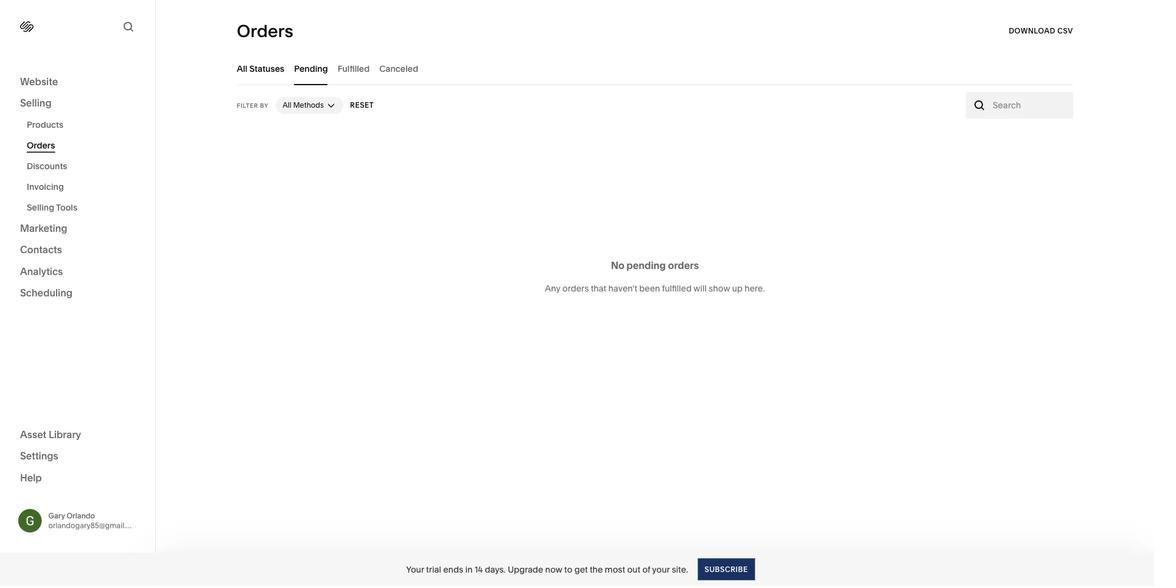 Task type: describe. For each thing, give the bounding box(es) containing it.
pending
[[294, 63, 328, 74]]

subscribe
[[705, 565, 748, 574]]

selling for selling
[[20, 97, 52, 109]]

pending
[[627, 259, 666, 271]]

all statuses button
[[237, 52, 285, 85]]

invoicing
[[27, 182, 64, 192]]

all for all statuses
[[237, 63, 248, 74]]

selling for selling tools
[[27, 202, 54, 213]]

asset library link
[[20, 428, 135, 442]]

products link
[[27, 114, 142, 135]]

asset library
[[20, 429, 81, 441]]

marketing
[[20, 222, 67, 234]]

now
[[546, 565, 563, 575]]

fulfilled button
[[338, 52, 370, 85]]

analytics
[[20, 266, 63, 277]]

out
[[628, 565, 641, 575]]

selling link
[[20, 97, 135, 111]]

analytics link
[[20, 265, 135, 279]]

orlando
[[67, 512, 95, 521]]

settings
[[20, 450, 58, 462]]

gary
[[48, 512, 65, 521]]

website
[[20, 76, 58, 87]]

download
[[1009, 26, 1056, 35]]

library
[[49, 429, 81, 441]]

pending button
[[294, 52, 328, 85]]

that
[[591, 283, 607, 294]]

all methods button
[[275, 97, 344, 114]]

fulfilled
[[338, 63, 370, 74]]

canceled
[[380, 63, 418, 74]]

filter
[[237, 102, 258, 109]]

asset
[[20, 429, 46, 441]]

marketing link
[[20, 222, 135, 236]]

been
[[640, 283, 660, 294]]

invoicing link
[[27, 177, 142, 197]]

any
[[545, 283, 561, 294]]

help
[[20, 472, 42, 484]]

0 horizontal spatial orders
[[27, 140, 55, 151]]

scheduling
[[20, 287, 73, 299]]

trial
[[426, 565, 441, 575]]

selling tools link
[[27, 197, 142, 218]]

Search field
[[993, 99, 1067, 112]]

the
[[590, 565, 603, 575]]

methods
[[293, 101, 324, 110]]

tools
[[56, 202, 77, 213]]

reset
[[350, 101, 374, 110]]

of
[[643, 565, 651, 575]]



Task type: locate. For each thing, give the bounding box(es) containing it.
show
[[709, 283, 730, 294]]

up
[[732, 283, 743, 294]]

0 horizontal spatial all
[[237, 63, 248, 74]]

in
[[466, 565, 473, 575]]

help link
[[20, 471, 42, 485]]

0 horizontal spatial orders
[[563, 283, 589, 294]]

1 horizontal spatial orders
[[237, 21, 293, 41]]

0 vertical spatial all
[[237, 63, 248, 74]]

discounts link
[[27, 156, 142, 177]]

selling
[[20, 97, 52, 109], [27, 202, 54, 213]]

discounts
[[27, 161, 67, 171]]

orders
[[237, 21, 293, 41], [27, 140, 55, 151]]

here.
[[745, 283, 765, 294]]

14
[[475, 565, 483, 575]]

to
[[565, 565, 573, 575]]

orders right any
[[563, 283, 589, 294]]

1 horizontal spatial all
[[283, 101, 292, 110]]

canceled button
[[380, 52, 418, 85]]

any orders that haven't been fulfilled will show up here.
[[545, 283, 765, 294]]

selling tools
[[27, 202, 77, 213]]

download csv
[[1009, 26, 1074, 35]]

will
[[694, 283, 707, 294]]

upgrade
[[508, 565, 544, 575]]

orders down products
[[27, 140, 55, 151]]

contacts
[[20, 244, 62, 256]]

0 vertical spatial orders
[[668, 259, 699, 271]]

subscribe button
[[698, 559, 755, 581]]

tab list
[[237, 52, 1074, 85]]

1 vertical spatial selling
[[27, 202, 54, 213]]

by
[[260, 102, 269, 109]]

all for all methods
[[283, 101, 292, 110]]

your
[[652, 565, 670, 575]]

all statuses
[[237, 63, 285, 74]]

ends
[[443, 565, 463, 575]]

days.
[[485, 565, 506, 575]]

all left the methods at the top
[[283, 101, 292, 110]]

scheduling link
[[20, 287, 135, 301]]

1 horizontal spatial orders
[[668, 259, 699, 271]]

csv
[[1058, 26, 1074, 35]]

orlandogary85@gmail.com
[[48, 521, 141, 530]]

orders
[[668, 259, 699, 271], [563, 283, 589, 294]]

orders up statuses
[[237, 21, 293, 41]]

website link
[[20, 75, 135, 89]]

1 vertical spatial all
[[283, 101, 292, 110]]

settings link
[[20, 450, 135, 464]]

0 vertical spatial selling
[[20, 97, 52, 109]]

all left statuses
[[237, 63, 248, 74]]

reset button
[[350, 94, 374, 116]]

statuses
[[250, 63, 285, 74]]

haven't
[[609, 283, 638, 294]]

no pending orders
[[611, 259, 699, 271]]

1 vertical spatial orders
[[563, 283, 589, 294]]

0 vertical spatial orders
[[237, 21, 293, 41]]

selling up marketing
[[27, 202, 54, 213]]

all
[[237, 63, 248, 74], [283, 101, 292, 110]]

all methods
[[283, 101, 324, 110]]

1 vertical spatial orders
[[27, 140, 55, 151]]

contacts link
[[20, 243, 135, 258]]

tab list containing all statuses
[[237, 52, 1074, 85]]

your
[[406, 565, 424, 575]]

no
[[611, 259, 625, 271]]

filter by
[[237, 102, 269, 109]]

selling down website
[[20, 97, 52, 109]]

fulfilled
[[662, 283, 692, 294]]

download csv button
[[1009, 20, 1074, 42]]

most
[[605, 565, 625, 575]]

get
[[575, 565, 588, 575]]

orders up the fulfilled
[[668, 259, 699, 271]]

orders link
[[27, 135, 142, 156]]

your trial ends in 14 days. upgrade now to get the most out of your site.
[[406, 565, 688, 575]]

gary orlando orlandogary85@gmail.com
[[48, 512, 141, 530]]

site.
[[672, 565, 688, 575]]

products
[[27, 120, 63, 130]]



Task type: vqa. For each thing, say whether or not it's contained in the screenshot.
orlandogary85@gmail.com
yes



